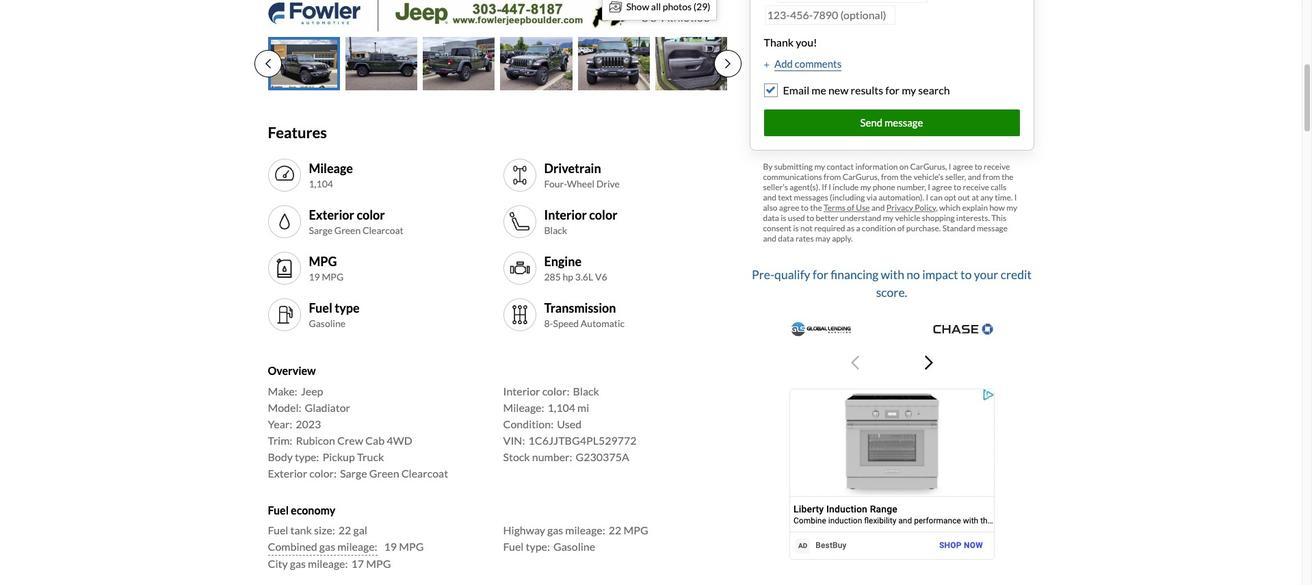 Task type: vqa. For each thing, say whether or not it's contained in the screenshot.


Task type: describe. For each thing, give the bounding box(es) containing it.
color for exterior color
[[357, 207, 385, 222]]

transmission image
[[509, 304, 531, 326]]

,
[[936, 202, 938, 213]]

policy
[[915, 202, 936, 213]]

i right vehicle's
[[949, 161, 951, 172]]

drivetrain image
[[509, 165, 531, 186]]

results
[[851, 84, 884, 97]]

(29)
[[694, 1, 711, 12]]

body
[[268, 450, 293, 463]]

for inside pre-qualify for financing with no impact to your credit score.
[[813, 267, 829, 282]]

explain
[[963, 202, 988, 213]]

stock
[[503, 450, 530, 463]]

year:
[[268, 417, 292, 430]]

1 vertical spatial receive
[[963, 182, 989, 192]]

next page image
[[725, 58, 730, 69]]

messages
[[794, 192, 829, 202]]

seller,
[[946, 172, 967, 182]]

city
[[268, 557, 288, 570]]

mileage image
[[273, 165, 295, 186]]

highway
[[503, 523, 545, 536]]

consent
[[763, 223, 792, 233]]

apply.
[[832, 233, 853, 243]]

hp
[[563, 271, 573, 283]]

interior color black
[[544, 207, 618, 236]]

interests.
[[957, 213, 990, 223]]

fuel for economy
[[268, 503, 289, 516]]

credit
[[1001, 267, 1032, 282]]

any
[[981, 192, 994, 202]]

message inside send message button
[[885, 116, 923, 129]]

fuel tank size: 22 gal combined gas mileage: 19 mpg city gas mileage: 17 mpg
[[268, 523, 424, 570]]

0 horizontal spatial of
[[847, 202, 855, 213]]

gas inside the highway gas mileage: 22 mpg fuel type: gasoline
[[547, 523, 563, 536]]

Phone (optional) telephone field
[[765, 5, 895, 25]]

cab
[[365, 434, 385, 447]]

view vehicle photo 2 image
[[345, 37, 418, 91]]

number:
[[532, 450, 572, 463]]

g230375a
[[576, 450, 629, 463]]

drivetrain four-wheel drive
[[544, 161, 620, 190]]

0 horizontal spatial agree
[[779, 202, 800, 213]]

automatic
[[581, 318, 625, 329]]

22 for mpg
[[609, 523, 622, 536]]

chevron right image
[[925, 355, 933, 371]]

agent(s).
[[790, 182, 820, 192]]

speed
[[553, 318, 579, 329]]

1,104 inside interior color: black mileage: 1,104 mi condition: used vin: 1c6jjtbg4pl529772 stock number: g230375a
[[548, 401, 576, 414]]

gladiator
[[305, 401, 350, 414]]

my left phone
[[861, 182, 871, 192]]

type: inside make: jeep model: gladiator year: 2023 trim: rubicon crew cab 4wd body type: pickup truck exterior color: sarge green clearcoat
[[295, 450, 319, 463]]

exterior inside make: jeep model: gladiator year: 2023 trim: rubicon crew cab 4wd body type: pickup truck exterior color: sarge green clearcoat
[[268, 466, 307, 479]]

1,104 inside mileage 1,104
[[309, 178, 333, 190]]

number,
[[897, 182, 926, 192]]

mileage: inside the highway gas mileage: 22 mpg fuel type: gasoline
[[565, 523, 605, 536]]

add
[[775, 57, 793, 69]]

to left at
[[954, 182, 962, 192]]

color: inside make: jeep model: gladiator year: 2023 trim: rubicon crew cab 4wd body type: pickup truck exterior color: sarge green clearcoat
[[309, 466, 337, 479]]

i left can
[[926, 192, 929, 202]]

send
[[861, 116, 883, 129]]

email me new results for my search
[[783, 84, 950, 97]]

submitting
[[774, 161, 813, 172]]

terms of use link
[[824, 202, 870, 213]]

0 vertical spatial receive
[[984, 161, 1010, 172]]

17
[[351, 557, 364, 570]]

message inside the , which explain how my data is used to better understand my vehicle shopping interests. this consent is not required as a condition of purchase. standard message and data rates may apply.
[[977, 223, 1008, 233]]

which
[[940, 202, 961, 213]]

mi
[[578, 401, 589, 414]]

financing
[[831, 267, 879, 282]]

view vehicle photo 3 image
[[423, 37, 495, 91]]

combined
[[268, 540, 317, 553]]

engine image
[[509, 258, 531, 280]]

phone
[[873, 182, 896, 192]]

and inside the , which explain how my data is used to better understand my vehicle shopping interests. this consent is not required as a condition of purchase. standard message and data rates may apply.
[[763, 233, 777, 243]]

interior for color:
[[503, 384, 540, 397]]

1 horizontal spatial the
[[900, 172, 912, 182]]

, which explain how my data is used to better understand my vehicle shopping interests. this consent is not required as a condition of purchase. standard message and data rates may apply.
[[763, 202, 1018, 243]]

mileage:
[[503, 401, 544, 414]]

vin:
[[503, 434, 525, 447]]

plus image
[[764, 61, 769, 68]]

drive
[[597, 178, 620, 190]]

at
[[972, 192, 979, 202]]

3.6l
[[575, 271, 593, 283]]

send message
[[861, 116, 923, 129]]

condition
[[862, 223, 896, 233]]

a
[[856, 223, 861, 233]]

1 vertical spatial mileage:
[[337, 540, 377, 553]]

22 for gal
[[339, 523, 351, 536]]

clearcoat inside exterior color sarge green clearcoat
[[363, 225, 404, 236]]

pre-qualify for financing with no impact to your credit score.
[[752, 267, 1032, 300]]

and right use at the right top
[[872, 202, 885, 213]]

to inside the , which explain how my data is used to better understand my vehicle shopping interests. this consent is not required as a condition of purchase. standard message and data rates may apply.
[[807, 213, 814, 223]]

black for color:
[[573, 384, 599, 397]]

terms of use and privacy policy
[[824, 202, 936, 213]]

required
[[814, 223, 845, 233]]

sarge inside exterior color sarge green clearcoat
[[309, 225, 333, 236]]

1 horizontal spatial agree
[[932, 182, 952, 192]]

fuel type image
[[273, 304, 295, 326]]

type
[[335, 300, 360, 315]]

used
[[788, 213, 805, 223]]

pre-qualify for financing with no impact to your credit score. button
[[750, 260, 1034, 383]]

pickup
[[323, 450, 355, 463]]

fuel type gasoline
[[309, 300, 360, 329]]

terms
[[824, 202, 846, 213]]

i right if
[[829, 182, 831, 192]]

my right how
[[1007, 202, 1018, 213]]

exterior color sarge green clearcoat
[[309, 207, 404, 236]]

highway gas mileage: 22 mpg fuel type: gasoline
[[503, 523, 648, 553]]

view vehicle photo 5 image
[[578, 37, 650, 91]]

285
[[544, 271, 561, 283]]

type: inside the highway gas mileage: 22 mpg fuel type: gasoline
[[526, 540, 550, 553]]

understand
[[840, 213, 881, 223]]

color for interior color
[[589, 207, 618, 222]]

truck
[[357, 450, 384, 463]]

19 inside fuel tank size: 22 gal combined gas mileage: 19 mpg city gas mileage: 17 mpg
[[384, 540, 397, 553]]

2023
[[296, 417, 321, 430]]

rubicon
[[296, 434, 335, 447]]

mileage
[[309, 161, 353, 176]]

may
[[816, 233, 831, 243]]

impact
[[923, 267, 958, 282]]

as
[[847, 223, 855, 233]]

calls
[[991, 182, 1007, 192]]

1 horizontal spatial for
[[886, 84, 900, 97]]

to right seller, in the top of the page
[[975, 161, 983, 172]]

communications
[[763, 172, 822, 182]]

mpg 19 mpg
[[309, 254, 344, 283]]

fuel inside the highway gas mileage: 22 mpg fuel type: gasoline
[[503, 540, 524, 553]]

i right time.
[[1015, 192, 1017, 202]]

gal
[[353, 523, 367, 536]]

view vehicle photo 6 image
[[656, 37, 728, 91]]

jeep
[[301, 384, 323, 397]]

clearcoat inside make: jeep model: gladiator year: 2023 trim: rubicon crew cab 4wd body type: pickup truck exterior color: sarge green clearcoat
[[401, 466, 448, 479]]

engine 285 hp 3.6l v6
[[544, 254, 607, 283]]

color: inside interior color: black mileage: 1,104 mi condition: used vin: 1c6jjtbg4pl529772 stock number: g230375a
[[542, 384, 570, 397]]

seller's
[[763, 182, 788, 192]]

gasoline inside fuel type gasoline
[[309, 318, 346, 329]]



Task type: locate. For each thing, give the bounding box(es) containing it.
1 horizontal spatial message
[[977, 223, 1008, 233]]

1 vertical spatial message
[[977, 223, 1008, 233]]

0 horizontal spatial sarge
[[309, 225, 333, 236]]

2 from from the left
[[881, 172, 899, 182]]

black for color
[[544, 225, 567, 236]]

8-
[[544, 318, 553, 329]]

Email address email field
[[777, 0, 928, 3]]

2 vertical spatial mileage:
[[308, 557, 348, 570]]

time.
[[995, 192, 1013, 202]]

fuel inside fuel type gasoline
[[309, 300, 332, 315]]

fuel for type
[[309, 300, 332, 315]]

0 horizontal spatial the
[[810, 202, 822, 213]]

green down truck
[[369, 466, 399, 479]]

message right send
[[885, 116, 923, 129]]

0 vertical spatial mileage:
[[565, 523, 605, 536]]

19 inside mpg 19 mpg
[[309, 271, 320, 283]]

0 vertical spatial of
[[847, 202, 855, 213]]

chevron left image
[[851, 355, 859, 371]]

0 vertical spatial for
[[886, 84, 900, 97]]

i right number,
[[928, 182, 931, 192]]

agree up ,
[[932, 182, 952, 192]]

exterior inside exterior color sarge green clearcoat
[[309, 207, 354, 222]]

if
[[822, 182, 827, 192]]

gas right highway
[[547, 523, 563, 536]]

my left contact
[[815, 161, 825, 172]]

green inside make: jeep model: gladiator year: 2023 trim: rubicon crew cab 4wd body type: pickup truck exterior color: sarge green clearcoat
[[369, 466, 399, 479]]

0 vertical spatial interior
[[544, 207, 587, 222]]

type: down highway
[[526, 540, 550, 553]]

pre-
[[752, 267, 775, 282]]

features
[[268, 124, 327, 142]]

from up any
[[983, 172, 1000, 182]]

2 horizontal spatial from
[[983, 172, 1000, 182]]

search
[[919, 84, 950, 97]]

1 vertical spatial gas
[[319, 540, 335, 553]]

this
[[992, 213, 1007, 223]]

0 vertical spatial green
[[335, 225, 361, 236]]

used
[[557, 417, 582, 430]]

0 vertical spatial color:
[[542, 384, 570, 397]]

fuel left 'type'
[[309, 300, 332, 315]]

make: jeep model: gladiator year: 2023 trim: rubicon crew cab 4wd body type: pickup truck exterior color: sarge green clearcoat
[[268, 384, 448, 479]]

drivetrain
[[544, 161, 601, 176]]

black up mi
[[573, 384, 599, 397]]

1 vertical spatial 19
[[384, 540, 397, 553]]

green inside exterior color sarge green clearcoat
[[335, 225, 361, 236]]

send message button
[[764, 109, 1020, 136]]

sarge down pickup
[[340, 466, 367, 479]]

interior color image
[[509, 211, 531, 233]]

fuel up combined
[[268, 523, 288, 536]]

color: down pickup
[[309, 466, 337, 479]]

can
[[930, 192, 943, 202]]

automation).
[[879, 192, 925, 202]]

cargurus, right on
[[910, 161, 947, 172]]

gas down size:
[[319, 540, 335, 553]]

22 inside fuel tank size: 22 gal combined gas mileage: 19 mpg city gas mileage: 17 mpg
[[339, 523, 351, 536]]

data down 'text'
[[763, 213, 779, 223]]

how
[[990, 202, 1005, 213]]

show all photos (29) link
[[602, 0, 717, 20]]

include
[[833, 182, 859, 192]]

1 horizontal spatial black
[[573, 384, 599, 397]]

black inside interior color: black mileage: 1,104 mi condition: used vin: 1c6jjtbg4pl529772 stock number: g230375a
[[573, 384, 599, 397]]

agree right 'also'
[[779, 202, 800, 213]]

1 horizontal spatial type:
[[526, 540, 550, 553]]

1 vertical spatial data
[[778, 233, 794, 243]]

to right used
[[807, 213, 814, 223]]

interior for color
[[544, 207, 587, 222]]

show all photos (29)
[[626, 1, 711, 12]]

use
[[856, 202, 870, 213]]

for right the results
[[886, 84, 900, 97]]

clearcoat
[[363, 225, 404, 236], [401, 466, 448, 479]]

2 horizontal spatial gas
[[547, 523, 563, 536]]

1 vertical spatial 1,104
[[548, 401, 576, 414]]

via
[[867, 192, 877, 202]]

to inside pre-qualify for financing with no impact to your credit score.
[[961, 267, 972, 282]]

model:
[[268, 401, 301, 414]]

0 horizontal spatial interior
[[503, 384, 540, 397]]

thank
[[764, 35, 794, 48]]

score.
[[876, 285, 908, 300]]

of inside the , which explain how my data is used to better understand my vehicle shopping interests. this consent is not required as a condition of purchase. standard message and data rates may apply.
[[898, 223, 905, 233]]

no
[[907, 267, 920, 282]]

with
[[881, 267, 905, 282]]

color inside exterior color sarge green clearcoat
[[357, 207, 385, 222]]

2 vertical spatial gas
[[290, 557, 306, 570]]

2 horizontal spatial the
[[1002, 172, 1014, 182]]

from left on
[[881, 172, 899, 182]]

0 horizontal spatial cargurus,
[[843, 172, 880, 182]]

comments
[[795, 57, 842, 69]]

tank
[[291, 523, 312, 536]]

data
[[763, 213, 779, 223], [778, 233, 794, 243]]

0 vertical spatial 1,104
[[309, 178, 333, 190]]

fuel down highway
[[503, 540, 524, 553]]

interior
[[544, 207, 587, 222], [503, 384, 540, 397]]

0 horizontal spatial color
[[357, 207, 385, 222]]

prev page image
[[265, 58, 271, 69]]

1 vertical spatial of
[[898, 223, 905, 233]]

advertisement region
[[789, 389, 995, 560]]

0 horizontal spatial message
[[885, 116, 923, 129]]

0 vertical spatial sarge
[[309, 225, 333, 236]]

message down how
[[977, 223, 1008, 233]]

fuel economy
[[268, 503, 335, 516]]

0 vertical spatial clearcoat
[[363, 225, 404, 236]]

not
[[801, 223, 813, 233]]

fuel
[[309, 300, 332, 315], [268, 503, 289, 516], [268, 523, 288, 536], [503, 540, 524, 553]]

better
[[816, 213, 839, 223]]

1 horizontal spatial 19
[[384, 540, 397, 553]]

opt
[[944, 192, 957, 202]]

0 horizontal spatial gasoline
[[309, 318, 346, 329]]

agree up out in the top of the page
[[953, 161, 973, 172]]

1 vertical spatial sarge
[[340, 466, 367, 479]]

also
[[763, 202, 778, 213]]

1 from from the left
[[824, 172, 841, 182]]

0 vertical spatial exterior
[[309, 207, 354, 222]]

interior inside interior color: black mileage: 1,104 mi condition: used vin: 1c6jjtbg4pl529772 stock number: g230375a
[[503, 384, 540, 397]]

1 horizontal spatial gas
[[319, 540, 335, 553]]

fuel left the economy
[[268, 503, 289, 516]]

exterior
[[309, 207, 354, 222], [268, 466, 307, 479]]

1 horizontal spatial color:
[[542, 384, 570, 397]]

0 vertical spatial gasoline
[[309, 318, 346, 329]]

privacy policy link
[[887, 202, 936, 213]]

v6
[[595, 271, 607, 283]]

color:
[[542, 384, 570, 397], [309, 466, 337, 479]]

1 horizontal spatial sarge
[[340, 466, 367, 479]]

0 horizontal spatial for
[[813, 267, 829, 282]]

1 horizontal spatial from
[[881, 172, 899, 182]]

0 horizontal spatial gas
[[290, 557, 306, 570]]

show
[[626, 1, 649, 12]]

black inside the interior color black
[[544, 225, 567, 236]]

0 horizontal spatial is
[[781, 213, 787, 223]]

from up (including
[[824, 172, 841, 182]]

four-
[[544, 178, 567, 190]]

mpg
[[309, 254, 337, 269], [322, 271, 344, 283], [624, 523, 648, 536], [399, 540, 424, 553], [366, 557, 391, 570]]

transmission
[[544, 300, 616, 315]]

out
[[958, 192, 970, 202]]

qualify
[[775, 267, 811, 282]]

0 vertical spatial agree
[[953, 161, 973, 172]]

1 vertical spatial gasoline
[[554, 540, 595, 553]]

fuel inside fuel tank size: 22 gal combined gas mileage: 19 mpg city gas mileage: 17 mpg
[[268, 523, 288, 536]]

22
[[339, 523, 351, 536], [609, 523, 622, 536]]

0 vertical spatial 19
[[309, 271, 320, 283]]

wheel
[[567, 178, 595, 190]]

your
[[974, 267, 999, 282]]

0 horizontal spatial green
[[335, 225, 361, 236]]

1 vertical spatial clearcoat
[[401, 466, 448, 479]]

mpg inside the highway gas mileage: 22 mpg fuel type: gasoline
[[624, 523, 648, 536]]

color inside the interior color black
[[589, 207, 618, 222]]

type: down rubicon
[[295, 450, 319, 463]]

0 vertical spatial type:
[[295, 450, 319, 463]]

1 vertical spatial color:
[[309, 466, 337, 479]]

engine
[[544, 254, 582, 269]]

make:
[[268, 384, 297, 397]]

of left use at the right top
[[847, 202, 855, 213]]

sarge
[[309, 225, 333, 236], [340, 466, 367, 479]]

interior inside the interior color black
[[544, 207, 587, 222]]

green up mpg 19 mpg
[[335, 225, 361, 236]]

1 horizontal spatial 1,104
[[548, 401, 576, 414]]

to down agent(s).
[[801, 202, 809, 213]]

0 horizontal spatial 22
[[339, 523, 351, 536]]

gasoline inside the highway gas mileage: 22 mpg fuel type: gasoline
[[554, 540, 595, 553]]

vehicle full photo image
[[268, 0, 728, 31]]

1 22 from the left
[[339, 523, 351, 536]]

0 vertical spatial gas
[[547, 523, 563, 536]]

1 horizontal spatial exterior
[[309, 207, 354, 222]]

interior up mileage:
[[503, 384, 540, 397]]

type:
[[295, 450, 319, 463], [526, 540, 550, 553]]

gas
[[547, 523, 563, 536], [319, 540, 335, 553], [290, 557, 306, 570]]

of
[[847, 202, 855, 213], [898, 223, 905, 233]]

exterior color image
[[273, 211, 295, 233]]

tab list
[[254, 37, 741, 91]]

the left terms
[[810, 202, 822, 213]]

mileage:
[[565, 523, 605, 536], [337, 540, 377, 553], [308, 557, 348, 570]]

receive up explain
[[963, 182, 989, 192]]

0 vertical spatial data
[[763, 213, 779, 223]]

vehicle's
[[914, 172, 944, 182]]

view vehicle photo 4 image
[[501, 37, 573, 91]]

data left rates
[[778, 233, 794, 243]]

to left your
[[961, 267, 972, 282]]

(including
[[830, 192, 865, 202]]

transmission 8-speed automatic
[[544, 300, 625, 329]]

1 vertical spatial green
[[369, 466, 399, 479]]

22 inside the highway gas mileage: 22 mpg fuel type: gasoline
[[609, 523, 622, 536]]

new
[[829, 84, 849, 97]]

the up time.
[[1002, 172, 1014, 182]]

sarge inside make: jeep model: gladiator year: 2023 trim: rubicon crew cab 4wd body type: pickup truck exterior color: sarge green clearcoat
[[340, 466, 367, 479]]

0 horizontal spatial 19
[[309, 271, 320, 283]]

2 22 from the left
[[609, 523, 622, 536]]

gas down combined
[[290, 557, 306, 570]]

for right qualify
[[813, 267, 829, 282]]

1 vertical spatial agree
[[932, 182, 952, 192]]

is left not
[[793, 223, 799, 233]]

trim:
[[268, 434, 292, 447]]

color: up used
[[542, 384, 570, 397]]

mileage: right highway
[[565, 523, 605, 536]]

1 horizontal spatial cargurus,
[[910, 161, 947, 172]]

exterior down body
[[268, 466, 307, 479]]

the up the automation). at the right of page
[[900, 172, 912, 182]]

gasoline
[[309, 318, 346, 329], [554, 540, 595, 553]]

email
[[783, 84, 810, 97]]

my left search
[[902, 84, 916, 97]]

0 vertical spatial black
[[544, 225, 567, 236]]

all
[[651, 1, 661, 12]]

1,104
[[309, 178, 333, 190], [548, 401, 576, 414]]

black
[[544, 225, 567, 236], [573, 384, 599, 397]]

1 horizontal spatial color
[[589, 207, 618, 222]]

1c6jjtbg4pl529772
[[529, 434, 637, 447]]

exterior down mileage 1,104
[[309, 207, 354, 222]]

1 horizontal spatial interior
[[544, 207, 587, 222]]

1 horizontal spatial 22
[[609, 523, 622, 536]]

1 vertical spatial black
[[573, 384, 599, 397]]

2 horizontal spatial agree
[[953, 161, 973, 172]]

cargurus, up via
[[843, 172, 880, 182]]

1 horizontal spatial is
[[793, 223, 799, 233]]

1 vertical spatial exterior
[[268, 466, 307, 479]]

view vehicle photo 1 image
[[268, 37, 340, 91]]

0 horizontal spatial black
[[544, 225, 567, 236]]

black up engine
[[544, 225, 567, 236]]

1 horizontal spatial gasoline
[[554, 540, 595, 553]]

crew
[[337, 434, 363, 447]]

0 horizontal spatial color:
[[309, 466, 337, 479]]

0 horizontal spatial type:
[[295, 450, 319, 463]]

1 horizontal spatial of
[[898, 223, 905, 233]]

mpg image
[[273, 258, 295, 280]]

and down 'also'
[[763, 233, 777, 243]]

0 horizontal spatial 1,104
[[309, 178, 333, 190]]

1 horizontal spatial green
[[369, 466, 399, 479]]

fuel for tank
[[268, 523, 288, 536]]

receive up calls
[[984, 161, 1010, 172]]

1 color from the left
[[357, 207, 385, 222]]

1 vertical spatial type:
[[526, 540, 550, 553]]

1,104 up used
[[548, 401, 576, 414]]

my left vehicle
[[883, 213, 894, 223]]

3 from from the left
[[983, 172, 1000, 182]]

mileage: left 17
[[308, 557, 348, 570]]

information
[[856, 161, 898, 172]]

contact
[[827, 161, 854, 172]]

and left 'text'
[[763, 192, 777, 202]]

2 vertical spatial agree
[[779, 202, 800, 213]]

of down privacy
[[898, 223, 905, 233]]

sarge right exterior color image on the left top of page
[[309, 225, 333, 236]]

interior down four-
[[544, 207, 587, 222]]

0 horizontal spatial from
[[824, 172, 841, 182]]

shopping
[[922, 213, 955, 223]]

0 horizontal spatial exterior
[[268, 466, 307, 479]]

from
[[824, 172, 841, 182], [881, 172, 899, 182], [983, 172, 1000, 182]]

1,104 down 'mileage'
[[309, 178, 333, 190]]

2 color from the left
[[589, 207, 618, 222]]

thank you!
[[764, 35, 817, 48]]

and right seller, in the top of the page
[[968, 172, 981, 182]]

is left used
[[781, 213, 787, 223]]

1 vertical spatial interior
[[503, 384, 540, 397]]

1 vertical spatial for
[[813, 267, 829, 282]]

0 vertical spatial message
[[885, 116, 923, 129]]

mileage: down gal
[[337, 540, 377, 553]]



